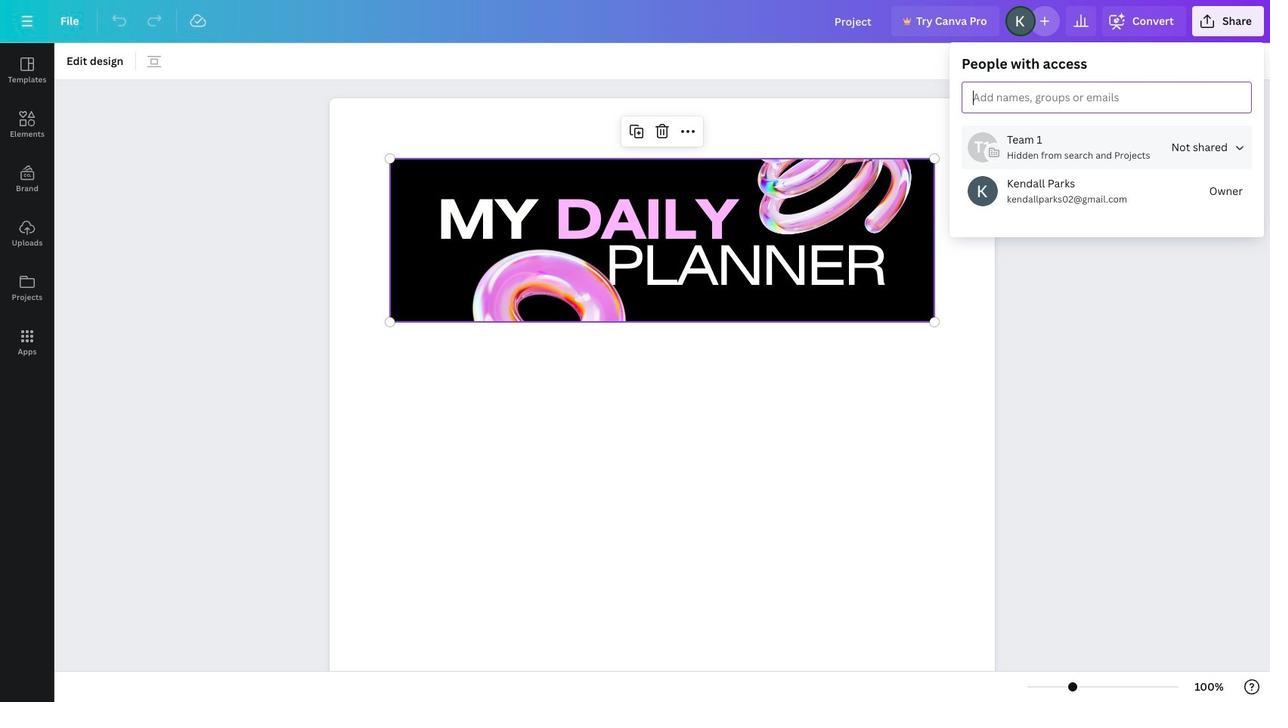 Task type: describe. For each thing, give the bounding box(es) containing it.
main menu bar
[[0, 0, 1271, 43]]

side panel tab list
[[0, 43, 54, 370]]

Add names, groups or emails text field
[[967, 87, 1120, 109]]

team 1 image
[[968, 132, 998, 163]]

Zoom button
[[1185, 675, 1234, 700]]



Task type: vqa. For each thing, say whether or not it's contained in the screenshot.
BEIGE MINIMAL MODERN FASHION PRESENTATION image
no



Task type: locate. For each thing, give the bounding box(es) containing it.
Design title text field
[[823, 6, 886, 36]]

team 1 element
[[968, 132, 998, 163]]

None text field
[[330, 90, 995, 703]]

group
[[962, 54, 1253, 225]]

Not shared button
[[1166, 132, 1253, 163]]



